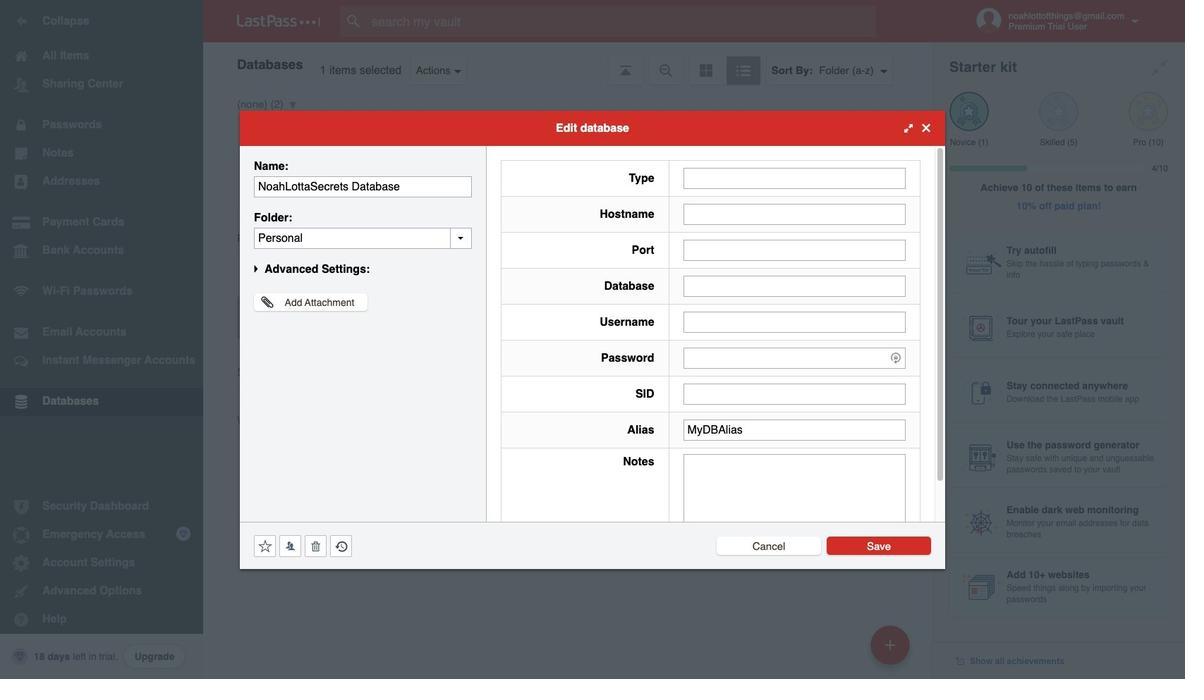 Task type: describe. For each thing, give the bounding box(es) containing it.
vault options navigation
[[203, 42, 933, 85]]

new item navigation
[[866, 622, 919, 680]]

main navigation navigation
[[0, 0, 203, 680]]

search my vault text field
[[340, 6, 904, 37]]



Task type: locate. For each thing, give the bounding box(es) containing it.
None text field
[[684, 168, 906, 189], [254, 176, 472, 197], [684, 204, 906, 225], [254, 228, 472, 249], [684, 240, 906, 261], [684, 276, 906, 297], [684, 312, 906, 333], [684, 384, 906, 405], [684, 420, 906, 441], [684, 454, 906, 542], [684, 168, 906, 189], [254, 176, 472, 197], [684, 204, 906, 225], [254, 228, 472, 249], [684, 240, 906, 261], [684, 276, 906, 297], [684, 312, 906, 333], [684, 384, 906, 405], [684, 420, 906, 441], [684, 454, 906, 542]]

None password field
[[684, 348, 906, 369]]

Search search field
[[340, 6, 904, 37]]

new item image
[[886, 641, 896, 650]]

dialog
[[240, 110, 946, 569]]

lastpass image
[[237, 15, 320, 28]]



